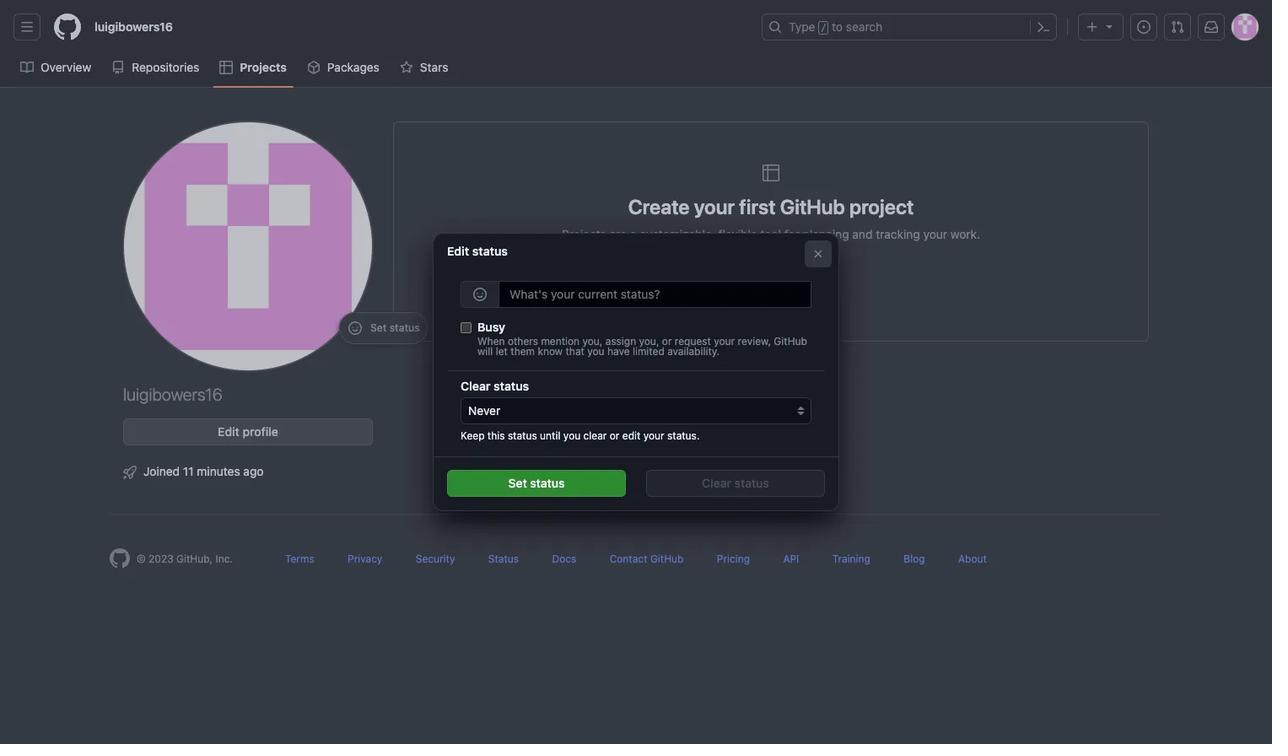 Task type: describe. For each thing, give the bounding box(es) containing it.
star image
[[400, 61, 413, 74]]

terms
[[285, 553, 314, 565]]

table image for projects
[[220, 61, 233, 74]]

or inside busy when others mention you, assign you, or request your review,           github will let them know that you have limited availability.
[[662, 335, 672, 347]]

security
[[416, 553, 455, 565]]

are
[[610, 227, 627, 241]]

edit status
[[447, 243, 508, 258]]

privacy link
[[348, 553, 383, 565]]

0 horizontal spatial set status
[[370, 321, 420, 334]]

package image
[[307, 61, 321, 74]]

docs
[[552, 553, 577, 565]]

status down until
[[530, 476, 565, 491]]

for
[[785, 227, 800, 241]]

set inside edit status dialog
[[508, 476, 527, 491]]

close image
[[812, 247, 825, 260]]

create your first github project projects are a customizable, flexible tool for planning and tracking your work.
[[562, 195, 980, 241]]

projects link
[[213, 55, 294, 80]]

status left busy checkbox
[[390, 321, 420, 334]]

minutes
[[197, 464, 240, 478]]

availability.
[[668, 345, 720, 357]]

repo image
[[112, 61, 125, 74]]

repositories
[[132, 60, 199, 74]]

contact github
[[610, 553, 684, 565]]

when
[[478, 335, 505, 347]]

let
[[496, 345, 508, 357]]

notifications image
[[1205, 20, 1218, 34]]

new project button
[[727, 265, 816, 292]]

request
[[675, 335, 711, 347]]

others
[[508, 335, 538, 347]]

docs link
[[552, 553, 577, 565]]

terms link
[[285, 553, 314, 565]]

create
[[628, 195, 690, 219]]

table image for create your first github project
[[761, 163, 781, 183]]

edit profile
[[218, 424, 278, 439]]

busy
[[478, 319, 505, 334]]

edit status dialog
[[434, 233, 839, 511]]

that
[[566, 345, 585, 357]]

profile
[[243, 424, 278, 439]]

about
[[959, 553, 987, 565]]

set status inside edit status dialog
[[508, 476, 565, 491]]

plus image
[[1086, 20, 1099, 34]]

0 horizontal spatial homepage image
[[54, 14, 81, 41]]

© 2023 github, inc.
[[137, 553, 233, 565]]

status down let
[[494, 378, 529, 393]]

work.
[[951, 227, 980, 241]]

change your avatar image
[[123, 122, 373, 371]]

1 vertical spatial luigibowers16
[[123, 385, 222, 404]]

your right edit
[[644, 430, 665, 443]]

github inside footer
[[650, 553, 684, 565]]

edit profile button
[[123, 419, 373, 446]]

joined 11 minutes ago
[[143, 464, 264, 478]]

0 horizontal spatial clear status
[[461, 378, 529, 393]]

clear status inside 'button'
[[702, 476, 769, 491]]

0 horizontal spatial you
[[564, 430, 581, 443]]

them
[[511, 345, 535, 357]]

until
[[540, 430, 561, 443]]

pricing
[[717, 553, 750, 565]]

know
[[538, 345, 563, 357]]

privacy
[[348, 553, 383, 565]]

overview
[[41, 60, 91, 74]]

project inside 'create your first github project projects are a customizable, flexible tool for planning and tracking your work.'
[[850, 195, 914, 219]]

github,
[[176, 553, 213, 565]]

0 vertical spatial luigibowers16
[[95, 19, 173, 34]]

0 vertical spatial set
[[370, 321, 387, 334]]

status inside clear status 'button'
[[735, 476, 769, 491]]

smiley image inside edit status dialog
[[473, 287, 487, 301]]

this
[[488, 430, 505, 443]]

/
[[821, 22, 827, 34]]



Task type: vqa. For each thing, say whether or not it's contained in the screenshot.
the bottommost star icon
no



Task type: locate. For each thing, give the bounding box(es) containing it.
0 vertical spatial homepage image
[[54, 14, 81, 41]]

to
[[832, 19, 843, 34]]

have
[[608, 345, 630, 357]]

you,
[[583, 335, 603, 347], [639, 335, 659, 347]]

a
[[630, 227, 636, 241]]

stars
[[420, 60, 448, 74]]

first
[[739, 195, 776, 219]]

homepage image inside footer
[[110, 548, 130, 569]]

set status button left busy checkbox
[[347, 320, 420, 337]]

your left the review,
[[714, 335, 735, 347]]

1 horizontal spatial you
[[587, 345, 605, 357]]

luigibowers16 link
[[88, 14, 180, 40]]

1 horizontal spatial or
[[662, 335, 672, 347]]

github right the review,
[[774, 335, 807, 347]]

0 horizontal spatial or
[[610, 430, 620, 443]]

smiley image
[[473, 287, 487, 301], [348, 321, 362, 335]]

0 vertical spatial edit
[[447, 243, 469, 258]]

github up planning
[[780, 195, 845, 219]]

0 horizontal spatial set
[[370, 321, 387, 334]]

footer containing © 2023 github, inc.
[[96, 514, 1176, 611]]

0 vertical spatial you
[[587, 345, 605, 357]]

status
[[488, 553, 519, 565]]

git pull request image
[[1171, 20, 1185, 34]]

1 vertical spatial set status
[[508, 476, 565, 491]]

luigibowers16
[[95, 19, 173, 34], [123, 385, 222, 404]]

repositories link
[[105, 55, 206, 80]]

clear status button
[[646, 470, 825, 497]]

or left request
[[662, 335, 672, 347]]

clear
[[461, 378, 491, 393], [702, 476, 732, 491]]

clear up pricing
[[702, 476, 732, 491]]

©
[[137, 553, 146, 565]]

project up "tracking" at top right
[[850, 195, 914, 219]]

status up pricing link at the right of page
[[735, 476, 769, 491]]

your inside busy when others mention you, assign you, or request your review,           github will let them know that you have limited availability.
[[714, 335, 735, 347]]

1 horizontal spatial clear status
[[702, 476, 769, 491]]

github right contact
[[650, 553, 684, 565]]

0 vertical spatial set status button
[[347, 320, 420, 337]]

0 vertical spatial project
[[850, 195, 914, 219]]

api
[[783, 553, 799, 565]]

2023
[[149, 553, 174, 565]]

contact
[[610, 553, 648, 565]]

0 horizontal spatial table image
[[220, 61, 233, 74]]

homepage image
[[54, 14, 81, 41], [110, 548, 130, 569]]

new
[[738, 271, 762, 285]]

edit for edit status
[[447, 243, 469, 258]]

1 horizontal spatial smiley image
[[473, 287, 487, 301]]

you, left have
[[583, 335, 603, 347]]

training
[[833, 553, 871, 565]]

Busy checkbox
[[461, 322, 472, 333]]

blog
[[904, 553, 925, 565]]

1 vertical spatial projects
[[562, 227, 606, 241]]

you
[[587, 345, 605, 357], [564, 430, 581, 443]]

keep
[[461, 430, 485, 443]]

edit
[[623, 430, 641, 443]]

1 horizontal spatial you,
[[639, 335, 659, 347]]

project inside button
[[765, 271, 805, 285]]

What's your current status? text field
[[499, 281, 812, 308]]

edit left profile
[[218, 424, 239, 439]]

0 vertical spatial clear status
[[461, 378, 529, 393]]

security link
[[416, 553, 455, 565]]

command palette image
[[1037, 20, 1050, 34]]

search
[[846, 19, 883, 34]]

inc.
[[216, 553, 233, 565]]

and
[[853, 227, 873, 241]]

projects inside 'create your first github project projects are a customizable, flexible tool for planning and tracking your work.'
[[562, 227, 606, 241]]

1 horizontal spatial set status
[[508, 476, 565, 491]]

github inside busy when others mention you, assign you, or request your review,           github will let them know that you have limited availability.
[[774, 335, 807, 347]]

1 vertical spatial project
[[765, 271, 805, 285]]

1 vertical spatial you
[[564, 430, 581, 443]]

status right 'this'
[[508, 430, 537, 443]]

footer
[[96, 514, 1176, 611]]

0 vertical spatial smiley image
[[473, 287, 487, 301]]

blog link
[[904, 553, 925, 565]]

set status down until
[[508, 476, 565, 491]]

pricing link
[[717, 553, 750, 565]]

set status button down until
[[447, 470, 626, 497]]

rocket image
[[123, 466, 137, 479]]

overview link
[[14, 55, 98, 80]]

you, right assign at the top of page
[[639, 335, 659, 347]]

book image
[[20, 61, 34, 74]]

2 vertical spatial github
[[650, 553, 684, 565]]

stars link
[[393, 55, 455, 80]]

0 horizontal spatial smiley image
[[348, 321, 362, 335]]

project
[[850, 195, 914, 219], [765, 271, 805, 285]]

luigibowers16 up joined
[[123, 385, 222, 404]]

1 you, from the left
[[583, 335, 603, 347]]

edit
[[447, 243, 469, 258], [218, 424, 239, 439]]

1 vertical spatial clear
[[702, 476, 732, 491]]

about link
[[959, 553, 987, 565]]

edit inside edit status dialog
[[447, 243, 469, 258]]

set status
[[370, 321, 420, 334], [508, 476, 565, 491]]

1 horizontal spatial clear
[[702, 476, 732, 491]]

projects inside projects link
[[240, 60, 287, 74]]

packages link
[[300, 55, 386, 80]]

will
[[478, 345, 493, 357]]

or left edit
[[610, 430, 620, 443]]

api link
[[783, 553, 799, 565]]

1 horizontal spatial set status button
[[447, 470, 626, 497]]

1 horizontal spatial table image
[[761, 163, 781, 183]]

0 vertical spatial github
[[780, 195, 845, 219]]

projects left are
[[562, 227, 606, 241]]

0 vertical spatial clear
[[461, 378, 491, 393]]

projects left package icon
[[240, 60, 287, 74]]

1 vertical spatial github
[[774, 335, 807, 347]]

11
[[183, 464, 194, 478]]

status.
[[667, 430, 700, 443]]

you right that
[[587, 345, 605, 357]]

limited
[[633, 345, 665, 357]]

1 vertical spatial clear status
[[702, 476, 769, 491]]

clear status down let
[[461, 378, 529, 393]]

edit up busy checkbox
[[447, 243, 469, 258]]

1 horizontal spatial projects
[[562, 227, 606, 241]]

homepage image left "©"
[[110, 548, 130, 569]]

luigibowers16 up repo icon
[[95, 19, 173, 34]]

triangle down image
[[1103, 19, 1116, 33]]

1 vertical spatial set status button
[[447, 470, 626, 497]]

table image up first
[[761, 163, 781, 183]]

1 vertical spatial smiley image
[[348, 321, 362, 335]]

status link
[[488, 553, 519, 565]]

training link
[[833, 553, 871, 565]]

busy when others mention you, assign you, or request your review,           github will let them know that you have limited availability.
[[478, 319, 807, 357]]

1 horizontal spatial project
[[850, 195, 914, 219]]

1 vertical spatial edit
[[218, 424, 239, 439]]

type / to search
[[789, 19, 883, 34]]

you right until
[[564, 430, 581, 443]]

0 horizontal spatial you,
[[583, 335, 603, 347]]

0 horizontal spatial projects
[[240, 60, 287, 74]]

0 vertical spatial projects
[[240, 60, 287, 74]]

2 you, from the left
[[639, 335, 659, 347]]

clear down will
[[461, 378, 491, 393]]

github
[[780, 195, 845, 219], [774, 335, 807, 347], [650, 553, 684, 565]]

edit inside edit profile button
[[218, 424, 239, 439]]

customizable,
[[640, 227, 715, 241]]

projects
[[240, 60, 287, 74], [562, 227, 606, 241]]

clear
[[584, 430, 607, 443]]

ago
[[243, 464, 264, 478]]

mention
[[541, 335, 580, 347]]

joined
[[143, 464, 180, 478]]

0 vertical spatial set status
[[370, 321, 420, 334]]

1 vertical spatial table image
[[761, 163, 781, 183]]

review,
[[738, 335, 771, 347]]

table image
[[220, 61, 233, 74], [761, 163, 781, 183]]

you inside busy when others mention you, assign you, or request your review,           github will let them know that you have limited availability.
[[587, 345, 605, 357]]

1 horizontal spatial edit
[[447, 243, 469, 258]]

packages
[[327, 60, 380, 74]]

clear status
[[461, 378, 529, 393], [702, 476, 769, 491]]

status up busy
[[472, 243, 508, 258]]

1 vertical spatial homepage image
[[110, 548, 130, 569]]

homepage image up overview
[[54, 14, 81, 41]]

assign
[[606, 335, 636, 347]]

1 vertical spatial set
[[508, 476, 527, 491]]

project right new
[[765, 271, 805, 285]]

tool
[[761, 227, 781, 241]]

your up flexible
[[694, 195, 735, 219]]

0 vertical spatial or
[[662, 335, 672, 347]]

0 horizontal spatial project
[[765, 271, 805, 285]]

0 horizontal spatial edit
[[218, 424, 239, 439]]

set status button
[[347, 320, 420, 337], [447, 470, 626, 497]]

tracking
[[876, 227, 920, 241]]

clear status up pricing
[[702, 476, 769, 491]]

github inside 'create your first github project projects are a customizable, flexible tool for planning and tracking your work.'
[[780, 195, 845, 219]]

0 horizontal spatial clear
[[461, 378, 491, 393]]

1 horizontal spatial homepage image
[[110, 548, 130, 569]]

clear inside 'button'
[[702, 476, 732, 491]]

flexible
[[719, 227, 757, 241]]

planning
[[803, 227, 849, 241]]

table image right repositories
[[220, 61, 233, 74]]

type
[[789, 19, 816, 34]]

issue opened image
[[1137, 20, 1151, 34]]

your left work.
[[924, 227, 948, 241]]

or
[[662, 335, 672, 347], [610, 430, 620, 443]]

set status button inside edit status dialog
[[447, 470, 626, 497]]

set status left busy checkbox
[[370, 321, 420, 334]]

0 vertical spatial table image
[[220, 61, 233, 74]]

1 horizontal spatial set
[[508, 476, 527, 491]]

edit for edit profile
[[218, 424, 239, 439]]

contact github link
[[610, 553, 684, 565]]

table image inside projects link
[[220, 61, 233, 74]]

0 horizontal spatial set status button
[[347, 320, 420, 337]]

1 vertical spatial or
[[610, 430, 620, 443]]

set
[[370, 321, 387, 334], [508, 476, 527, 491]]

keep this status until you clear or edit your status.
[[461, 430, 700, 443]]

new project
[[738, 271, 805, 285]]



